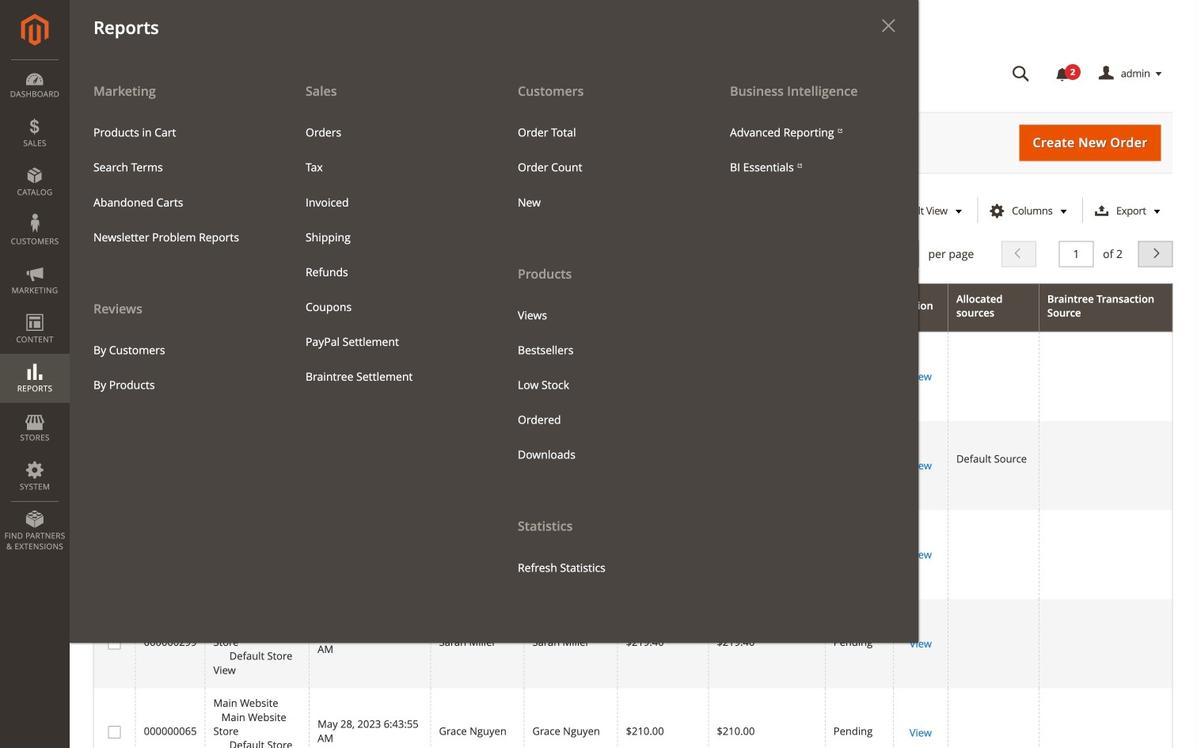 Task type: locate. For each thing, give the bounding box(es) containing it.
menu bar
[[0, 0, 918, 643]]

None number field
[[1059, 241, 1094, 267]]

menu
[[70, 73, 918, 643], [70, 73, 282, 403], [494, 73, 706, 585], [82, 115, 270, 255], [294, 115, 482, 394], [506, 115, 694, 220], [718, 115, 907, 185], [506, 298, 694, 472], [82, 333, 270, 403]]

magento admin panel image
[[21, 13, 49, 46]]



Task type: describe. For each thing, give the bounding box(es) containing it.
Search by keyword text field
[[93, 197, 453, 224]]



Task type: vqa. For each thing, say whether or not it's contained in the screenshot.
MENU BAR
yes



